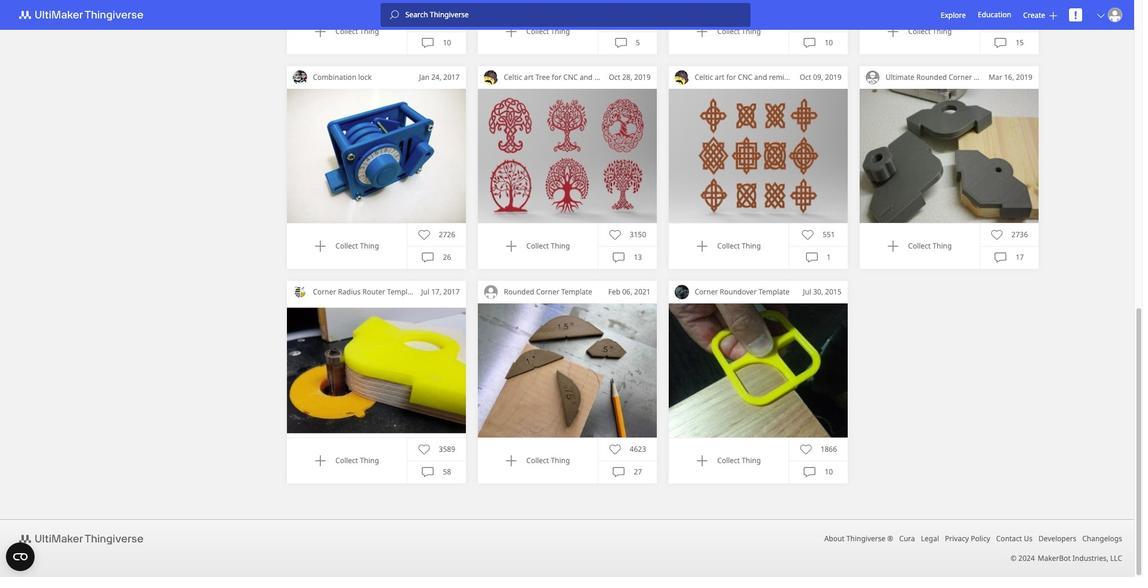 Task type: locate. For each thing, give the bounding box(es) containing it.
privacy policy link
[[946, 534, 991, 544]]

1 horizontal spatial jul
[[804, 287, 812, 297]]

like image left 4623
[[609, 444, 621, 456]]

feb
[[609, 287, 621, 297]]

1 remixes from the left
[[595, 72, 621, 82]]

comment image left 17
[[996, 252, 1007, 264]]

10 link down 1866 link
[[804, 467, 834, 479]]

collect thing for 5 link at the right top of page
[[527, 26, 570, 36]]

collect for 13 link
[[527, 241, 549, 251]]

1 horizontal spatial remixes
[[770, 72, 796, 82]]

3 2019 from the left
[[1017, 72, 1033, 82]]

privacy
[[946, 534, 970, 544]]

add to collection image for comment icon related to 10
[[697, 456, 709, 467]]

comment image left 13 at the right of page
[[613, 252, 625, 264]]

template left feb
[[562, 287, 593, 297]]

comment image up 09, at the top right
[[804, 37, 816, 49]]

13
[[634, 253, 643, 263]]

10 link up 24,
[[422, 37, 451, 49]]

1 horizontal spatial oct
[[800, 72, 812, 82]]

corner radius router template jul 17, 2017
[[313, 287, 460, 297]]

2017 right 17,
[[444, 287, 460, 297]]

avatar image for celtic art  tree  for cnc and remixes
[[484, 70, 498, 85]]

art
[[524, 72, 534, 82], [715, 72, 725, 82]]

avatar image right oct 28, 2019
[[675, 70, 689, 85]]

0 vertical spatial 2017
[[444, 72, 460, 82]]

mar
[[989, 72, 1003, 82]]

comment image for "17" link the "collect thing" link
[[996, 252, 1007, 264]]

1866
[[821, 445, 838, 455]]

like image for rounded corner template
[[609, 444, 621, 456]]

llc
[[1111, 554, 1123, 564]]

router right 'jig'
[[996, 72, 1019, 82]]

0 horizontal spatial oct
[[609, 72, 621, 82]]

comment image
[[422, 37, 434, 49], [804, 37, 816, 49], [996, 37, 1007, 49], [422, 252, 434, 264], [807, 252, 818, 264], [996, 252, 1007, 264]]

30,
[[814, 287, 824, 297]]

oct
[[609, 72, 621, 82], [800, 72, 812, 82]]

thing for the "collect thing" link related to 13 link
[[551, 241, 570, 251]]

developers
[[1039, 534, 1077, 544]]

collect thing for the 1 link
[[718, 241, 761, 251]]

and left 09, at the top right
[[755, 72, 768, 82]]

thing for the "collect thing" link for 15 link
[[933, 26, 952, 36]]

rounded
[[917, 72, 948, 82], [504, 287, 535, 297]]

3 template from the left
[[759, 287, 790, 297]]

like image left the '3589'
[[418, 444, 430, 456]]

oct left 09, at the top right
[[800, 72, 812, 82]]

collect thing for 27 link
[[527, 456, 570, 466]]

2 cnc from the left
[[738, 72, 753, 82]]

avatar image for ultimate rounded corner jig for router (customizable)
[[866, 70, 880, 85]]

and
[[580, 72, 593, 82], [755, 72, 768, 82]]

0 horizontal spatial cnc
[[564, 72, 578, 82]]

template right roundover
[[759, 287, 790, 297]]

router
[[996, 72, 1019, 82], [363, 287, 386, 297]]

jul left 17,
[[422, 287, 430, 297]]

comment image left 58 at left bottom
[[422, 467, 434, 479]]

1 vertical spatial 2017
[[444, 287, 460, 297]]

10 link for like image for corner roundover template
[[804, 467, 834, 479]]

0 horizontal spatial rounded
[[504, 287, 535, 297]]

oct left 28,
[[609, 72, 621, 82]]

collect for 26 link
[[336, 241, 358, 251]]

router right radius
[[363, 287, 386, 297]]

like image left '551'
[[802, 229, 814, 241]]

1 2019 from the left
[[635, 72, 651, 82]]

avatar image for rounded corner template
[[484, 285, 498, 300]]

avatar image left ultimate
[[866, 70, 880, 85]]

1 horizontal spatial rounded
[[917, 72, 948, 82]]

1 horizontal spatial celtic
[[695, 72, 714, 82]]

like image up 5 link at the right top of page
[[613, 14, 625, 26]]

2 horizontal spatial add to collection image
[[888, 241, 900, 253]]

0 horizontal spatial template
[[387, 287, 418, 297]]

0 horizontal spatial art
[[524, 72, 534, 82]]

0 horizontal spatial 2019
[[635, 72, 651, 82]]

collect thing link for 15 link
[[888, 26, 952, 38]]

1 horizontal spatial art
[[715, 72, 725, 82]]

jul left 30,
[[804, 287, 812, 297]]

thing for the "collect thing" link related to 58 link
[[360, 456, 379, 466]]

17 link
[[996, 252, 1025, 264]]

2 horizontal spatial for
[[985, 72, 994, 82]]

collect for 15 link
[[909, 26, 931, 36]]

0 vertical spatial rounded
[[917, 72, 948, 82]]

add to collection image for comment icon associated with 27
[[506, 456, 518, 467]]

collect
[[336, 26, 358, 36], [527, 26, 549, 36], [718, 26, 740, 36], [909, 26, 931, 36], [336, 241, 358, 251], [527, 241, 549, 251], [718, 241, 740, 251], [909, 241, 931, 251], [336, 456, 358, 466], [527, 456, 549, 466], [718, 456, 740, 466]]

15 link
[[996, 37, 1025, 49]]

0 horizontal spatial router
[[363, 287, 386, 297]]

thing card image for combination lock
[[287, 89, 466, 223]]

template left 17,
[[387, 287, 418, 297]]

2 art from the left
[[715, 72, 725, 82]]

avatar image for corner radius router template
[[293, 285, 307, 300]]

open widget image
[[6, 543, 35, 572]]

like image for celtic art  tree  for cnc and remixes
[[609, 229, 621, 241]]

3150 link
[[609, 229, 647, 241]]

10 link
[[422, 37, 451, 49], [804, 37, 834, 49], [804, 467, 834, 479]]

2017
[[444, 72, 460, 82], [444, 287, 460, 297]]

0 horizontal spatial jul
[[422, 287, 430, 297]]

like image for 26
[[418, 229, 430, 241]]

2015
[[826, 287, 842, 297]]

like image
[[613, 14, 625, 26], [418, 229, 430, 241], [802, 229, 814, 241], [991, 229, 1003, 241]]

collect thing link for 26 link
[[315, 241, 379, 253]]

comment image for 13
[[613, 252, 625, 264]]

Search Thingiverse text field
[[400, 10, 751, 20]]

roundover
[[720, 287, 757, 297]]

1 horizontal spatial template
[[562, 287, 593, 297]]

1 horizontal spatial router
[[996, 72, 1019, 82]]

legal
[[922, 534, 940, 544]]

like image left 3150
[[609, 229, 621, 241]]

comment image for 5
[[615, 37, 627, 49]]

like image
[[420, 14, 432, 26], [993, 14, 1005, 26], [609, 229, 621, 241], [418, 444, 430, 456], [609, 444, 621, 456], [800, 444, 812, 456]]

2 template from the left
[[562, 287, 593, 297]]

template for rounded corner template
[[562, 287, 593, 297]]

remixes left 28,
[[595, 72, 621, 82]]

like image up 15 link
[[993, 14, 1005, 26]]

like image left 1866
[[800, 444, 812, 456]]

avatar image right 17,
[[484, 285, 498, 300]]

add to collection image for 3589
[[315, 456, 327, 467]]

template for corner roundover template
[[759, 287, 790, 297]]

2017 right 24,
[[444, 72, 460, 82]]

4623
[[630, 445, 647, 455]]

16,
[[1005, 72, 1015, 82]]

comment image for 10
[[804, 467, 816, 479]]

combination lock
[[313, 72, 372, 82]]

oct 28, 2019
[[609, 72, 651, 82]]

template
[[387, 287, 418, 297], [562, 287, 593, 297], [759, 287, 790, 297]]

avatar image left radius
[[293, 285, 307, 300]]

10 link up 09, at the top right
[[804, 37, 834, 49]]

10 for 10 link for like image to the right of search control image on the top left of the page
[[443, 38, 451, 48]]

thing card image for corner radius router template
[[287, 304, 466, 438]]

comment image left 1
[[807, 252, 818, 264]]

1 art from the left
[[524, 72, 534, 82]]

0 horizontal spatial and
[[580, 72, 593, 82]]

3589
[[439, 445, 456, 455]]

add to collection image
[[315, 26, 327, 38], [506, 26, 518, 38], [697, 26, 709, 38], [888, 26, 900, 38], [315, 241, 327, 253], [697, 241, 709, 253], [506, 456, 518, 467], [697, 456, 709, 467]]

collect thing link for 13 link
[[506, 241, 570, 253]]

2 celtic from the left
[[695, 72, 714, 82]]

2019 right 09, at the top right
[[826, 72, 842, 82]]

thing card image for corner roundover template
[[669, 304, 848, 438]]

27
[[634, 468, 643, 478]]

58
[[443, 468, 451, 478]]

comment image left 26
[[422, 252, 434, 264]]

remixes left 09, at the top right
[[770, 72, 796, 82]]

10
[[443, 38, 451, 48], [825, 38, 834, 48], [825, 468, 834, 478]]

thing card image
[[287, 0, 466, 8], [478, 0, 657, 8], [669, 0, 848, 8], [287, 89, 466, 223], [478, 89, 657, 223], [669, 89, 848, 223], [860, 89, 1039, 223], [287, 304, 466, 438], [478, 304, 657, 438], [669, 304, 848, 438]]

2 horizontal spatial template
[[759, 287, 790, 297]]

2019 right 16,
[[1017, 72, 1033, 82]]

3589 link
[[418, 444, 456, 456]]

2 horizontal spatial 2019
[[1017, 72, 1033, 82]]

0 vertical spatial router
[[996, 72, 1019, 82]]

collect thing for 15 link
[[909, 26, 952, 36]]

like image left "2736"
[[991, 229, 1003, 241]]

comment image for the "collect thing" link for 15 link
[[996, 37, 1007, 49]]

1 horizontal spatial add to collection image
[[506, 241, 518, 253]]

legal link
[[922, 534, 940, 544]]

26 link
[[422, 252, 451, 264]]

like image for 1
[[802, 229, 814, 241]]

2019
[[635, 72, 651, 82], [826, 72, 842, 82], [1017, 72, 1033, 82]]

feb 06, 2021
[[609, 287, 651, 297]]

2021
[[635, 287, 651, 297]]

jan
[[419, 72, 430, 82]]

0 horizontal spatial for
[[552, 72, 562, 82]]

contact us link
[[997, 534, 1033, 544]]

1 jul from the left
[[422, 287, 430, 297]]

1 horizontal spatial cnc
[[738, 72, 753, 82]]

comment image left 15
[[996, 37, 1007, 49]]

1 horizontal spatial for
[[727, 72, 737, 82]]

15
[[1016, 38, 1025, 48]]

1 horizontal spatial and
[[755, 72, 768, 82]]

1 oct from the left
[[609, 72, 621, 82]]

1 for from the left
[[552, 72, 562, 82]]

1 celtic from the left
[[504, 72, 522, 82]]

10 link for like image to the right of search control image on the top left of the page
[[422, 37, 451, 49]]

thing
[[360, 26, 379, 36], [551, 26, 570, 36], [742, 26, 761, 36], [933, 26, 952, 36], [360, 241, 379, 251], [551, 241, 570, 251], [742, 241, 761, 251], [933, 241, 952, 251], [360, 456, 379, 466], [551, 456, 570, 466], [742, 456, 761, 466]]

comment image for 26 link the "collect thing" link
[[422, 252, 434, 264]]

comment image left 27 at the right of page
[[613, 467, 625, 479]]

avatar image right jan 24, 2017
[[484, 70, 498, 85]]

avatar image
[[1109, 8, 1123, 22], [293, 70, 307, 85], [484, 70, 498, 85], [675, 70, 689, 85], [866, 70, 880, 85], [293, 285, 307, 300], [484, 285, 498, 300], [675, 285, 689, 300]]

0 horizontal spatial remixes
[[595, 72, 621, 82]]

celtic
[[504, 72, 522, 82], [695, 72, 714, 82]]

!
[[1075, 8, 1078, 22]]

1 horizontal spatial 2019
[[826, 72, 842, 82]]

corner
[[949, 72, 973, 82], [313, 287, 336, 297], [537, 287, 560, 297], [695, 287, 718, 297]]

2019 right 28,
[[635, 72, 651, 82]]

comment image down 1866 link
[[804, 467, 816, 479]]

comment image
[[615, 37, 627, 49], [613, 252, 625, 264], [422, 467, 434, 479], [613, 467, 625, 479], [804, 467, 816, 479]]

2 2017 from the top
[[444, 287, 460, 297]]

1 vertical spatial router
[[363, 287, 386, 297]]

avatar image for combination lock
[[293, 70, 307, 85]]

avatar image right 2021
[[675, 285, 689, 300]]

like image left 2726
[[418, 229, 430, 241]]

2 2019 from the left
[[826, 72, 842, 82]]

2 for from the left
[[727, 72, 737, 82]]

avatar image left combination
[[293, 70, 307, 85]]

collect thing link for 27 link
[[506, 456, 570, 467]]

create button
[[1024, 10, 1058, 20]]

comment image for 27
[[613, 467, 625, 479]]

thing for the "collect thing" link related to 5 link at the right top of page
[[551, 26, 570, 36]]

celtic art  tree  for cnc and remixes
[[504, 72, 621, 82]]

0 horizontal spatial add to collection image
[[315, 456, 327, 467]]

search control image
[[390, 10, 400, 20]]

2 and from the left
[[755, 72, 768, 82]]

add to collection image
[[506, 241, 518, 253], [888, 241, 900, 253], [315, 456, 327, 467]]

06,
[[623, 287, 633, 297]]

makerbot industries, llc link
[[1039, 554, 1123, 564]]

rounded corner template
[[504, 287, 593, 297]]

thing card image for celtic art  tree  for cnc and remixes
[[478, 89, 657, 223]]

cnc
[[564, 72, 578, 82], [738, 72, 753, 82]]

combination
[[313, 72, 357, 82]]

and left 28,
[[580, 72, 593, 82]]

0 horizontal spatial celtic
[[504, 72, 522, 82]]

changelogs link
[[1083, 534, 1123, 544]]

collect for "17" link
[[909, 241, 931, 251]]

comment image left 5
[[615, 37, 627, 49]]

like image right search control image on the top left of the page
[[420, 14, 432, 26]]

remixes
[[595, 72, 621, 82], [770, 72, 796, 82]]

2 oct from the left
[[800, 72, 812, 82]]

makerbot logo image
[[12, 8, 158, 22]]



Task type: vqa. For each thing, say whether or not it's contained in the screenshot.
'Thumbnail representing Under Desk Drawer'
no



Task type: describe. For each thing, give the bounding box(es) containing it.
2726 link
[[418, 229, 456, 241]]

1
[[827, 253, 832, 263]]

corner roundover template
[[695, 287, 790, 297]]

collect thing for 58 link
[[336, 456, 379, 466]]

add to collection image for comment image above jan on the top
[[315, 26, 327, 38]]

collect for 27 link
[[527, 456, 549, 466]]

1 2017 from the top
[[444, 72, 460, 82]]

©
[[1011, 554, 1017, 564]]

developers link
[[1039, 534, 1077, 544]]

2019 for celtic art  tree  for cnc and remixes
[[635, 72, 651, 82]]

28,
[[623, 72, 633, 82]]

celtic art for cnc and remixes oct 09, 2019
[[695, 72, 842, 82]]

like image for corner radius router template
[[418, 444, 430, 456]]

add to collection image for the "collect thing" link for 15 link's comment image
[[888, 26, 900, 38]]

add to collection image for comment icon for 5
[[506, 26, 518, 38]]

about
[[825, 534, 845, 544]]

thing for the 1 link's the "collect thing" link
[[742, 241, 761, 251]]

like image for corner roundover template
[[800, 444, 812, 456]]

10 for 10 link on top of 09, at the top right
[[825, 38, 834, 48]]

education link
[[979, 8, 1012, 21]]

3150
[[630, 230, 647, 240]]

add to collection image for 2736
[[888, 241, 900, 253]]

avatar image for corner roundover template
[[675, 285, 689, 300]]

2726
[[439, 230, 456, 240]]

09,
[[814, 72, 824, 82]]

1 template from the left
[[387, 287, 418, 297]]

1 link
[[807, 252, 832, 264]]

like image for 17
[[991, 229, 1003, 241]]

ultimate rounded corner jig for router (customizable)
[[886, 72, 1071, 82]]

1 cnc from the left
[[564, 72, 578, 82]]

comment image for the 1 link's the "collect thing" link
[[807, 252, 818, 264]]

collect for the 1 link
[[718, 241, 740, 251]]

17
[[1016, 253, 1025, 263]]

us
[[1025, 534, 1033, 544]]

industries,
[[1073, 554, 1109, 564]]

26
[[443, 253, 451, 263]]

10 for 10 link related to like image for corner roundover template
[[825, 468, 834, 478]]

58 link
[[422, 467, 451, 479]]

collect thing for "17" link
[[909, 241, 952, 251]]

art for tree
[[524, 72, 534, 82]]

avatar image right !
[[1109, 8, 1123, 22]]

5 link
[[615, 37, 640, 49]]

add to collection image for comment image for the 1 link's the "collect thing" link
[[697, 241, 709, 253]]

thing for 26 link the "collect thing" link
[[360, 241, 379, 251]]

cura link
[[900, 534, 916, 544]]

makerbot
[[1039, 554, 1071, 564]]

2019 for ultimate rounded corner jig for router (customizable)
[[1017, 72, 1033, 82]]

collect thing for 13 link
[[527, 241, 570, 251]]

551
[[823, 230, 836, 240]]

thing card image for ultimate rounded corner jig for router (customizable)
[[860, 89, 1039, 223]]

collect thing link for 58 link
[[315, 456, 379, 467]]

explore button
[[941, 10, 967, 20]]

avatar image for celtic art for cnc and remixes
[[675, 70, 689, 85]]

thing card image for rounded corner template
[[478, 304, 657, 438]]

2 jul from the left
[[804, 287, 812, 297]]

17,
[[432, 287, 442, 297]]

collect for 58 link
[[336, 456, 358, 466]]

jul 30, 2015
[[804, 287, 842, 297]]

mar 16, 2019
[[989, 72, 1033, 82]]

collect thing link for 5 link at the right top of page
[[506, 26, 570, 38]]

1 vertical spatial rounded
[[504, 287, 535, 297]]

collect thing link for the 1 link
[[697, 241, 761, 253]]

add to collection image for comment image on top of 09, at the top right
[[697, 26, 709, 38]]

cura
[[900, 534, 916, 544]]

5
[[636, 38, 640, 48]]

comment image up jan on the top
[[422, 37, 434, 49]]

celtic for celtic art  tree  for cnc and remixes
[[504, 72, 522, 82]]

1866 link
[[800, 444, 838, 456]]

collect thing link for "17" link
[[888, 241, 952, 253]]

changelogs
[[1083, 534, 1123, 544]]

contact
[[997, 534, 1023, 544]]

collect for 5 link at the right top of page
[[527, 26, 549, 36]]

2736 link
[[991, 229, 1029, 241]]

13 link
[[613, 252, 643, 264]]

comment image for 58
[[422, 467, 434, 479]]

27 link
[[613, 467, 643, 479]]

®
[[888, 534, 894, 544]]

policy
[[971, 534, 991, 544]]

24,
[[432, 72, 442, 82]]

plusicon image
[[1050, 12, 1058, 19]]

like image for 5
[[613, 14, 625, 26]]

about thingiverse ® link
[[825, 534, 894, 544]]

4623 link
[[609, 444, 647, 456]]

education
[[979, 10, 1012, 20]]

2024
[[1019, 554, 1036, 564]]

about thingiverse ® cura legal privacy policy contact us developers changelogs
[[825, 534, 1123, 544]]

create
[[1024, 10, 1046, 20]]

art for for
[[715, 72, 725, 82]]

ultimate
[[886, 72, 915, 82]]

thing for the "collect thing" link associated with 27 link
[[551, 456, 570, 466]]

explore
[[941, 10, 967, 20]]

lock
[[358, 72, 372, 82]]

add to collection image for comment image associated with 26 link the "collect thing" link
[[315, 241, 327, 253]]

! link
[[1070, 8, 1083, 22]]

© 2024 makerbot industries, llc
[[1011, 554, 1123, 564]]

jig
[[974, 72, 983, 82]]

logo image
[[12, 533, 158, 547]]

radius
[[338, 287, 361, 297]]

(customizable)
[[1021, 72, 1071, 82]]

collect thing for 26 link
[[336, 241, 379, 251]]

thing card image for celtic art for cnc and remixes
[[669, 89, 848, 223]]

2736
[[1012, 230, 1029, 240]]

thingiverse
[[847, 534, 886, 544]]

jan 24, 2017
[[419, 72, 460, 82]]

thing for "17" link the "collect thing" link
[[933, 241, 952, 251]]

tree
[[536, 72, 550, 82]]

3 for from the left
[[985, 72, 994, 82]]

551 link
[[802, 229, 836, 241]]

add to collection image for 3150
[[506, 241, 518, 253]]

celtic for celtic art for cnc and remixes oct 09, 2019
[[695, 72, 714, 82]]

1 and from the left
[[580, 72, 593, 82]]

2 remixes from the left
[[770, 72, 796, 82]]



